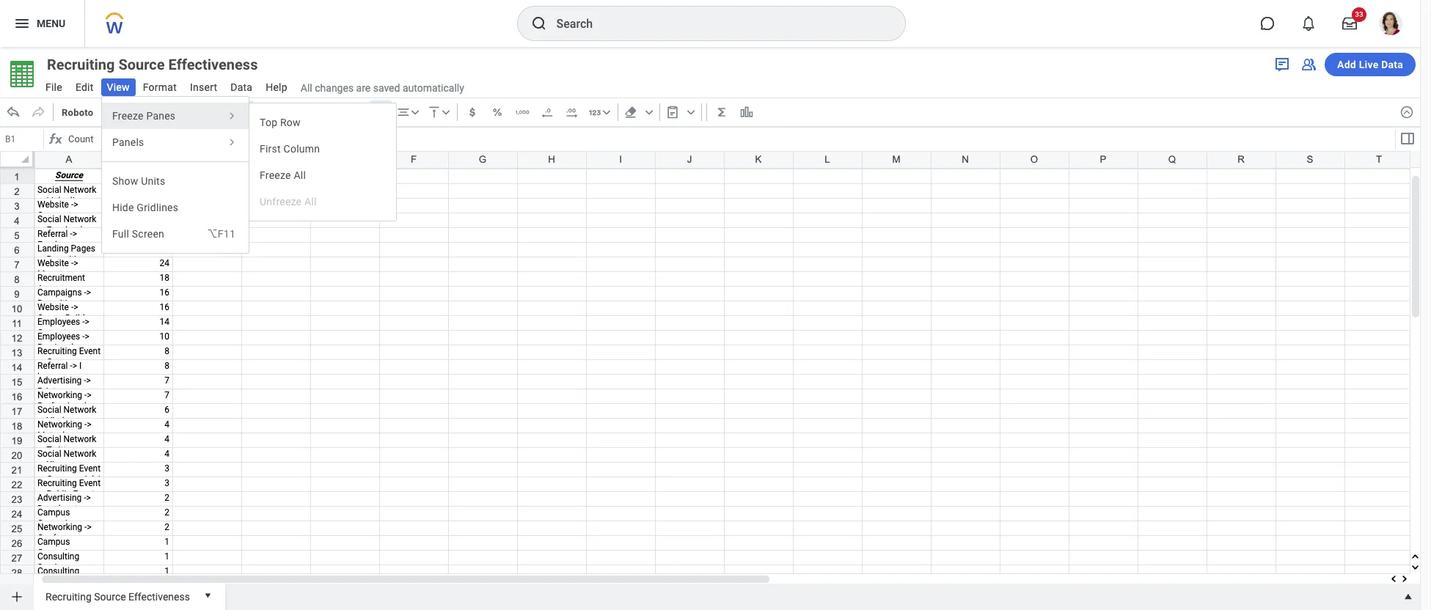 Task type: locate. For each thing, give the bounding box(es) containing it.
recruiting for second recruiting source effectiveness button from the top
[[46, 591, 92, 603]]

source for first recruiting source effectiveness button
[[118, 56, 165, 73]]

roboto button
[[57, 101, 136, 124]]

effectiveness left caret down small image
[[128, 591, 190, 603]]

chevron down small image
[[408, 105, 422, 120], [439, 105, 453, 120], [642, 105, 657, 120], [684, 105, 698, 120]]

panels menu item
[[102, 129, 249, 156]]

freeze for freeze panes
[[112, 110, 144, 122]]

1 horizontal spatial data
[[1382, 59, 1404, 70]]

recruiting up edit
[[47, 56, 115, 73]]

activity stream image
[[1274, 56, 1292, 73]]

freeze up panels
[[112, 110, 144, 122]]

chevron down small image right paste image
[[684, 105, 698, 120]]

remove zero image
[[540, 105, 555, 120]]

file
[[45, 81, 62, 93]]

all changes are saved automatically button
[[295, 81, 464, 95]]

full
[[112, 228, 129, 240]]

3 chevron down small image from the left
[[642, 105, 657, 120]]

recruiting source effectiveness button
[[40, 54, 284, 75], [40, 584, 196, 608]]

1 vertical spatial recruiting source effectiveness button
[[40, 584, 196, 608]]

unfreeze all
[[260, 196, 317, 208]]

menu item
[[102, 221, 249, 247]]

0 vertical spatial data
[[1382, 59, 1404, 70]]

full screen
[[112, 228, 164, 240]]

autosum image
[[715, 105, 729, 120]]

first
[[260, 143, 281, 155]]

0 vertical spatial all
[[301, 82, 312, 94]]

freeze inside menu item
[[112, 110, 144, 122]]

paste image
[[665, 105, 680, 120]]

all right "unfreeze"
[[305, 196, 317, 208]]

all for unfreeze
[[305, 196, 317, 208]]

1 vertical spatial recruiting source effectiveness
[[46, 591, 190, 603]]

chevron down small image left align top image
[[408, 105, 422, 120]]

0 vertical spatial recruiting source effectiveness
[[47, 56, 258, 73]]

hide gridlines
[[112, 202, 179, 214]]

profile logan mcneil image
[[1380, 12, 1403, 38]]

panes
[[146, 110, 176, 122]]

None text field
[[1, 129, 43, 150]]

top row
[[260, 117, 301, 128]]

1 vertical spatial source
[[94, 591, 126, 603]]

freeze inside menu
[[260, 170, 291, 181]]

0 horizontal spatial data
[[231, 81, 253, 93]]

help
[[266, 81, 288, 93]]

recruiting source effectiveness
[[47, 56, 258, 73], [46, 591, 190, 603]]

roboto
[[62, 107, 93, 118]]

chevron down small image
[[599, 105, 614, 120]]

source for second recruiting source effectiveness button from the top
[[94, 591, 126, 603]]

automatically
[[403, 82, 464, 94]]

33 button
[[1334, 7, 1367, 40]]

0 vertical spatial recruiting
[[47, 56, 115, 73]]

0 vertical spatial recruiting source effectiveness button
[[40, 54, 284, 75]]

1 vertical spatial recruiting
[[46, 591, 92, 603]]

recruiting source effectiveness for second recruiting source effectiveness button from the top
[[46, 591, 190, 603]]

effectiveness
[[168, 56, 258, 73], [128, 591, 190, 603]]

add footer ws image
[[10, 590, 24, 605]]

1 vertical spatial effectiveness
[[128, 591, 190, 603]]

2 vertical spatial all
[[305, 196, 317, 208]]

notifications large image
[[1302, 16, 1316, 31]]

all down column
[[294, 170, 306, 181]]

chevron down small image right eraser image
[[642, 105, 657, 120]]

0 vertical spatial effectiveness
[[168, 56, 258, 73]]

freeze
[[112, 110, 144, 122], [260, 170, 291, 181]]

menu button
[[0, 0, 85, 47]]

freeze panes menu item
[[102, 103, 249, 129]]

0 vertical spatial source
[[118, 56, 165, 73]]

0 vertical spatial freeze
[[112, 110, 144, 122]]

1 vertical spatial all
[[294, 170, 306, 181]]

freeze down first
[[260, 170, 291, 181]]

data right live
[[1382, 59, 1404, 70]]

freeze panes
[[112, 110, 176, 122]]

unfreeze
[[260, 196, 302, 208]]

1 recruiting source effectiveness button from the top
[[40, 54, 284, 75]]

1 vertical spatial freeze
[[260, 170, 291, 181]]

chevron down small image left dollar sign icon
[[439, 105, 453, 120]]

numbers image
[[588, 105, 602, 120]]

justify image
[[13, 15, 31, 32]]

0 horizontal spatial freeze
[[112, 110, 144, 122]]

add
[[1338, 59, 1357, 70]]

caret up image
[[1402, 590, 1416, 605]]

source
[[118, 56, 165, 73], [94, 591, 126, 603]]

data
[[1382, 59, 1404, 70], [231, 81, 253, 93]]

menu item containing full screen
[[102, 221, 249, 247]]

first column
[[260, 143, 320, 155]]

thousands comma image
[[515, 105, 530, 120]]

underline image
[[235, 105, 249, 120]]

recruiting
[[47, 56, 115, 73], [46, 591, 92, 603]]

data up underline image
[[231, 81, 253, 93]]

recruiting right "add footer ws" icon
[[46, 591, 92, 603]]

all inside button
[[301, 82, 312, 94]]

grid
[[0, 151, 1432, 611]]

screen
[[132, 228, 164, 240]]

all inside menu item
[[305, 196, 317, 208]]

effectiveness for second recruiting source effectiveness button from the top
[[128, 591, 190, 603]]

inbox large image
[[1343, 16, 1358, 31]]

1 vertical spatial data
[[231, 81, 253, 93]]

all
[[301, 82, 312, 94], [294, 170, 306, 181], [305, 196, 317, 208]]

1 horizontal spatial freeze
[[260, 170, 291, 181]]

all left changes in the top of the page
[[301, 82, 312, 94]]

effectiveness up insert
[[168, 56, 258, 73]]



Task type: vqa. For each thing, say whether or not it's contained in the screenshot.
Organization on the right of page
no



Task type: describe. For each thing, give the bounding box(es) containing it.
top
[[260, 117, 278, 128]]

percentage image
[[490, 105, 505, 120]]

panels
[[112, 136, 144, 148]]

align center image
[[396, 105, 411, 120]]

show
[[112, 175, 138, 187]]

menu
[[37, 17, 65, 29]]

freeze panes menu
[[249, 103, 397, 222]]

chevron right small image
[[225, 136, 238, 149]]

undo l image
[[6, 105, 21, 120]]

add zero image
[[565, 105, 580, 120]]

align top image
[[427, 105, 442, 120]]

freeze for freeze all
[[260, 170, 291, 181]]

freeze all
[[260, 170, 306, 181]]

format
[[143, 81, 177, 93]]

effectiveness for first recruiting source effectiveness button
[[168, 56, 258, 73]]

fx image
[[47, 131, 65, 148]]

toolbar container region
[[0, 98, 1394, 127]]

recruiting for first recruiting source effectiveness button
[[47, 56, 115, 73]]

column
[[284, 143, 320, 155]]

recruiting source effectiveness for first recruiting source effectiveness button
[[47, 56, 258, 73]]

changes
[[315, 82, 354, 94]]

1 chevron down small image from the left
[[408, 105, 422, 120]]

are
[[356, 82, 371, 94]]

33
[[1356, 10, 1364, 18]]

search image
[[530, 15, 548, 32]]

text wrap image
[[373, 105, 388, 120]]

dollar sign image
[[465, 105, 480, 120]]

add live data button
[[1325, 53, 1416, 76]]

units
[[141, 175, 165, 187]]

2 recruiting source effectiveness button from the top
[[40, 584, 196, 608]]

Search Workday  search field
[[557, 7, 875, 40]]

show units
[[112, 175, 165, 187]]

view menu
[[101, 96, 250, 254]]

⌥f11
[[207, 228, 236, 240]]

gridlines
[[137, 202, 179, 214]]

media classroom image
[[1300, 56, 1318, 73]]

4 chevron down small image from the left
[[684, 105, 698, 120]]

all for freeze
[[294, 170, 306, 181]]

Formula Bar text field
[[65, 129, 1394, 150]]

menus menu bar
[[38, 77, 295, 100]]

data inside button
[[1382, 59, 1404, 70]]

unfreeze all menu item
[[260, 193, 386, 211]]

row
[[280, 117, 301, 128]]

caret down small image
[[200, 589, 215, 603]]

hide
[[112, 202, 134, 214]]

chart image
[[739, 105, 754, 120]]

live
[[1360, 59, 1379, 70]]

data inside menus menu bar
[[231, 81, 253, 93]]

2 chevron down small image from the left
[[439, 105, 453, 120]]

saved
[[373, 82, 400, 94]]

insert
[[190, 81, 217, 93]]

formula editor image
[[1399, 130, 1417, 147]]

view
[[107, 81, 130, 93]]

all changes are saved automatically
[[301, 82, 464, 94]]

chevron up circle image
[[1400, 105, 1415, 120]]

edit
[[76, 81, 94, 93]]

add live data
[[1338, 59, 1404, 70]]

chevron right small image
[[225, 109, 238, 123]]

eraser image
[[624, 105, 638, 120]]



